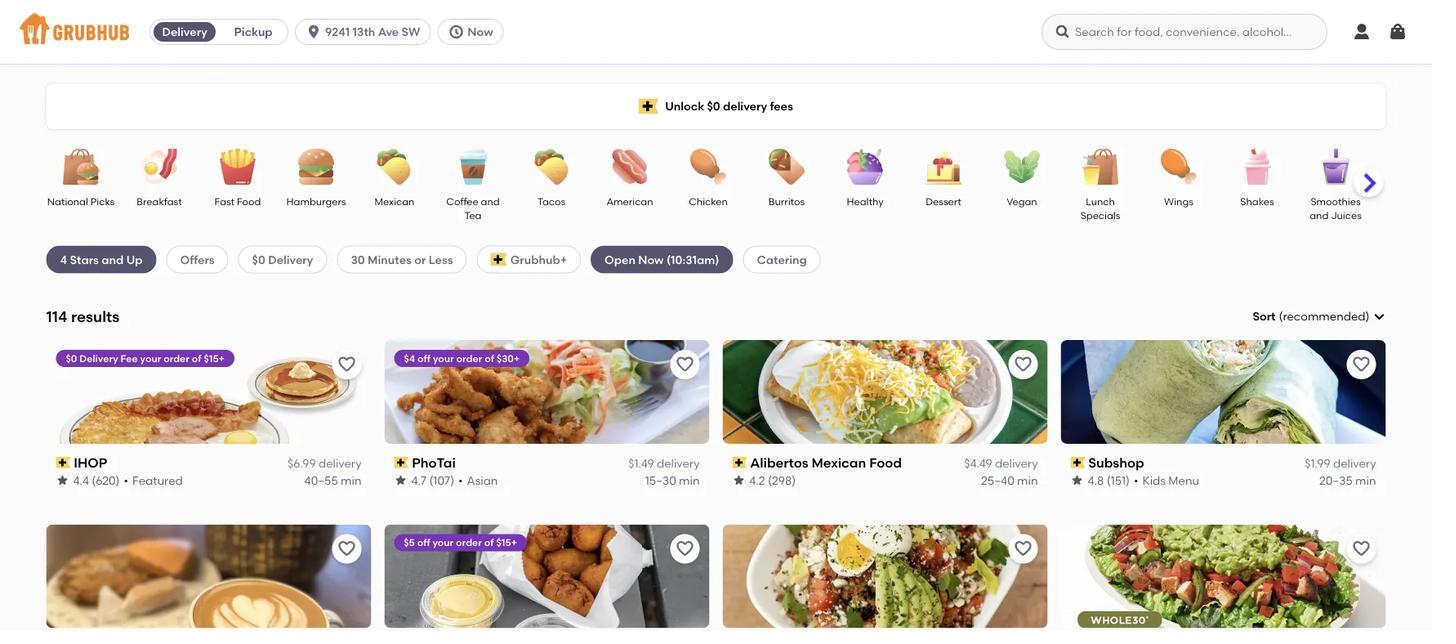 Task type: locate. For each thing, give the bounding box(es) containing it.
now right 'sw'
[[468, 25, 493, 39]]

(620)
[[92, 473, 120, 487]]

min for photai
[[679, 473, 700, 487]]

and up tea
[[481, 195, 500, 207]]

delivery down hamburgers
[[268, 252, 313, 266]]

1 vertical spatial delivery
[[268, 252, 313, 266]]

• right the (151)
[[1135, 473, 1139, 487]]

save this restaurant image down )
[[1352, 355, 1372, 374]]

less
[[429, 252, 453, 266]]

delivery for $0 delivery
[[268, 252, 313, 266]]

25–40
[[982, 473, 1015, 487]]

unlock $0 delivery fees
[[665, 99, 794, 113]]

breakfast
[[136, 195, 182, 207]]

25–40 min
[[982, 473, 1038, 487]]

subscription pass image
[[56, 457, 70, 468], [394, 457, 409, 468], [733, 457, 747, 468]]

chicken image
[[680, 149, 737, 185]]

delivery for subshop
[[1334, 457, 1377, 470]]

svg image
[[1353, 22, 1372, 42], [1389, 22, 1408, 42], [306, 24, 322, 40], [448, 24, 464, 40], [1055, 24, 1072, 40]]

chicken
[[689, 195, 728, 207]]

grubhub plus flag logo image left unlock
[[639, 98, 659, 114]]

save this restaurant image
[[337, 355, 357, 374], [1352, 355, 1372, 374], [337, 539, 357, 559]]

1 horizontal spatial and
[[481, 195, 500, 207]]

photai  logo image
[[385, 340, 710, 444]]

None field
[[1253, 308, 1387, 325]]

and inside 'smoothies and juices'
[[1310, 210, 1329, 221]]

of left $30+
[[485, 352, 495, 364]]

subscription pass image left photai
[[394, 457, 409, 468]]

alibertos
[[750, 455, 809, 471]]

2 vertical spatial and
[[102, 252, 124, 266]]

1 min from the left
[[341, 473, 362, 487]]

$0 for $0 delivery fee your order of $15+
[[66, 352, 77, 364]]

0 vertical spatial delivery
[[162, 25, 207, 39]]

now
[[468, 25, 493, 39], [639, 252, 664, 266]]

coffee and tea image
[[444, 149, 501, 185]]

of right "fee"
[[192, 352, 202, 364]]

main navigation navigation
[[0, 0, 1433, 64]]

and for coffee and tea
[[481, 195, 500, 207]]

2 • from the left
[[459, 473, 463, 487]]

1 star icon image from the left
[[56, 474, 69, 487]]

0 horizontal spatial grubhub plus flag logo image
[[491, 253, 507, 266]]

min for subshop
[[1356, 473, 1377, 487]]

0 vertical spatial mexican
[[374, 195, 414, 207]]

delivery up 15–30 min
[[657, 457, 700, 470]]

min right 25–40
[[1018, 473, 1038, 487]]

delivery left "fee"
[[79, 352, 118, 364]]

and down smoothies
[[1310, 210, 1329, 221]]

star icon image
[[56, 474, 69, 487], [394, 474, 407, 487], [733, 474, 746, 487], [1071, 474, 1084, 487]]

0 horizontal spatial now
[[468, 25, 493, 39]]

3 • from the left
[[1135, 473, 1139, 487]]

1 horizontal spatial $0
[[252, 252, 265, 266]]

• right (107) at bottom
[[459, 473, 463, 487]]

4
[[60, 252, 67, 266]]

1 vertical spatial $0
[[252, 252, 265, 266]]

40–55
[[305, 473, 338, 487]]

of
[[192, 352, 202, 364], [485, 352, 495, 364], [485, 537, 494, 549]]

1 vertical spatial grubhub plus flag logo image
[[491, 253, 507, 266]]

your
[[140, 352, 161, 364], [433, 352, 454, 364], [433, 537, 454, 549]]

(151)
[[1107, 473, 1130, 487]]

grubhub plus flag logo image left grubhub+ at the top
[[491, 253, 507, 266]]

menu
[[1169, 473, 1200, 487]]

20–35
[[1320, 473, 1353, 487]]

0 vertical spatial off
[[418, 352, 431, 364]]

2 vertical spatial $0
[[66, 352, 77, 364]]

0 horizontal spatial $0
[[66, 352, 77, 364]]

delivery up 40–55 min
[[319, 457, 362, 470]]

vegan
[[1007, 195, 1037, 207]]

$4.49 delivery
[[965, 457, 1038, 470]]

1 • from the left
[[124, 473, 128, 487]]

burritos
[[769, 195, 805, 207]]

subscription pass image left alibertos
[[733, 457, 747, 468]]

20–35 min
[[1320, 473, 1377, 487]]

$4
[[404, 352, 415, 364]]

delivery up 20–35 min
[[1334, 457, 1377, 470]]

30
[[351, 252, 365, 266]]

order left $30+
[[457, 352, 483, 364]]

mexican down mexican image
[[374, 195, 414, 207]]

offers
[[180, 252, 215, 266]]

off for $4
[[418, 352, 431, 364]]

1 subscription pass image from the left
[[56, 457, 70, 468]]

lunch
[[1086, 195, 1115, 207]]

and inside coffee and tea
[[481, 195, 500, 207]]

harried & hungry logo image
[[723, 524, 1048, 628]]

now inside button
[[468, 25, 493, 39]]

1 vertical spatial food
[[870, 455, 902, 471]]

grubhub plus flag logo image for unlock $0 delivery fees
[[639, 98, 659, 114]]

your right $4
[[433, 352, 454, 364]]

$5
[[404, 537, 415, 549]]

save this restaurant image left the $5
[[337, 539, 357, 559]]

1 vertical spatial and
[[1310, 210, 1329, 221]]

0 vertical spatial food
[[237, 195, 261, 207]]

boss drive-in logo image
[[385, 524, 710, 628]]

national
[[47, 195, 88, 207]]

food down alibertos mexican food logo
[[870, 455, 902, 471]]

national picks
[[47, 195, 114, 207]]

save this restaurant image for "chipotle logo"
[[1352, 539, 1372, 559]]

off
[[418, 352, 431, 364], [418, 537, 431, 549]]

1 horizontal spatial now
[[639, 252, 664, 266]]

order right the $5
[[456, 537, 482, 549]]

save this restaurant image for alibertos mexican food logo
[[1014, 355, 1034, 374]]

order for $5 off your order of $15+
[[456, 537, 482, 549]]

1 horizontal spatial delivery
[[162, 25, 207, 39]]

$0 down 114 results
[[66, 352, 77, 364]]

delivery up '25–40 min'
[[996, 457, 1038, 470]]

2 horizontal spatial •
[[1135, 473, 1139, 487]]

star icon image left 4.7
[[394, 474, 407, 487]]

mexican image
[[366, 149, 423, 185]]

$0 for $0 delivery
[[252, 252, 265, 266]]

subscription pass image for ihop
[[56, 457, 70, 468]]

$4 off your order of $30+
[[404, 352, 520, 364]]

0 horizontal spatial $15+
[[204, 352, 225, 364]]

min
[[341, 473, 362, 487], [679, 473, 700, 487], [1018, 473, 1038, 487], [1356, 473, 1377, 487]]

1 horizontal spatial grubhub plus flag logo image
[[639, 98, 659, 114]]

$0 delivery
[[252, 252, 313, 266]]

4.8 (151)
[[1088, 473, 1130, 487]]

off right the $5
[[418, 537, 431, 549]]

your for $5
[[433, 537, 454, 549]]

13th
[[353, 25, 375, 39]]

• for subshop
[[1135, 473, 1139, 487]]

4 star icon image from the left
[[1071, 474, 1084, 487]]

2 subscription pass image from the left
[[394, 457, 409, 468]]

star icon image left 4.4
[[56, 474, 69, 487]]

2 min from the left
[[679, 473, 700, 487]]

$1.49
[[629, 457, 654, 470]]

results
[[71, 307, 120, 325]]

fast food
[[214, 195, 261, 207]]

fast food image
[[209, 149, 266, 185]]

2 horizontal spatial and
[[1310, 210, 1329, 221]]

smoothies
[[1311, 195, 1361, 207]]

delivery left 'pickup'
[[162, 25, 207, 39]]

svg image
[[1374, 310, 1387, 323]]

star icon image down subscription pass image
[[1071, 474, 1084, 487]]

1 vertical spatial mexican
[[812, 455, 867, 471]]

grubhub plus flag logo image for grubhub+
[[491, 253, 507, 266]]

pickup button
[[219, 19, 288, 45]]

food right fast
[[237, 195, 261, 207]]

• right (620)
[[124, 473, 128, 487]]

subscription pass image left ihop
[[56, 457, 70, 468]]

specials
[[1081, 210, 1121, 221]]

3 min from the left
[[1018, 473, 1038, 487]]

3 subscription pass image from the left
[[733, 457, 747, 468]]

0 vertical spatial and
[[481, 195, 500, 207]]

and left up
[[102, 252, 124, 266]]

•
[[124, 473, 128, 487], [459, 473, 463, 487], [1135, 473, 1139, 487]]

svg image inside 9241 13th ave sw button
[[306, 24, 322, 40]]

0 vertical spatial $0
[[707, 99, 721, 113]]

0 horizontal spatial delivery
[[79, 352, 118, 364]]

Search for food, convenience, alcohol... search field
[[1042, 14, 1328, 50]]

2 star icon image from the left
[[394, 474, 407, 487]]

4.7
[[412, 473, 427, 487]]

save this restaurant image
[[676, 355, 695, 374], [1014, 355, 1034, 374], [676, 539, 695, 559], [1014, 539, 1034, 559], [1352, 539, 1372, 559]]

2 horizontal spatial delivery
[[268, 252, 313, 266]]

alibertos mexican food logo image
[[723, 340, 1048, 444]]

1 horizontal spatial subscription pass image
[[394, 457, 409, 468]]

burritos image
[[758, 149, 815, 185]]

0 vertical spatial now
[[468, 25, 493, 39]]

4 min from the left
[[1356, 473, 1377, 487]]

subscription pass image for alibertos mexican food
[[733, 457, 747, 468]]

food
[[237, 195, 261, 207], [870, 455, 902, 471]]

min right "20–35"
[[1356, 473, 1377, 487]]

star icon image left 4.2
[[733, 474, 746, 487]]

fees
[[770, 99, 794, 113]]

2 vertical spatial delivery
[[79, 352, 118, 364]]

bang bang cafe logo image
[[46, 524, 371, 628]]

off right $4
[[418, 352, 431, 364]]

3 star icon image from the left
[[733, 474, 746, 487]]

0 horizontal spatial •
[[124, 473, 128, 487]]

min right 40–55
[[341, 473, 362, 487]]

of down asian
[[485, 537, 494, 549]]

1 vertical spatial now
[[639, 252, 664, 266]]

2 horizontal spatial $0
[[707, 99, 721, 113]]

1 horizontal spatial $15+
[[497, 537, 517, 549]]

picks
[[90, 195, 114, 207]]

dessert
[[926, 195, 961, 207]]

and for smoothies and juices
[[1310, 210, 1329, 221]]

vegan image
[[994, 149, 1051, 185]]

)
[[1366, 309, 1370, 323]]

0 horizontal spatial subscription pass image
[[56, 457, 70, 468]]

$0 right offers at top left
[[252, 252, 265, 266]]

4.4 (620)
[[73, 473, 120, 487]]

4.8
[[1088, 473, 1105, 487]]

your right the $5
[[433, 537, 454, 549]]

smoothies and juices image
[[1307, 149, 1365, 185]]

mexican right alibertos
[[812, 455, 867, 471]]

save this restaurant image for subshop logo
[[1352, 355, 1372, 374]]

fee
[[121, 352, 138, 364]]

1 horizontal spatial •
[[459, 473, 463, 487]]

min for alibertos mexican food
[[1018, 473, 1038, 487]]

healthy
[[847, 195, 884, 207]]

• for photai
[[459, 473, 463, 487]]

save this restaurant button
[[332, 350, 362, 379], [671, 350, 700, 379], [1009, 350, 1038, 379], [1347, 350, 1377, 379], [332, 534, 362, 564], [671, 534, 700, 564], [1009, 534, 1038, 564], [1347, 534, 1377, 564]]

grubhub plus flag logo image
[[639, 98, 659, 114], [491, 253, 507, 266]]

save this restaurant image left $4
[[337, 355, 357, 374]]

1 horizontal spatial mexican
[[812, 455, 867, 471]]

1 vertical spatial off
[[418, 537, 431, 549]]

min right "15–30"
[[679, 473, 700, 487]]

now right open
[[639, 252, 664, 266]]

delivery button
[[150, 19, 219, 45]]

ihop logo image
[[46, 340, 371, 444]]

star icon image for ihop
[[56, 474, 69, 487]]

2 horizontal spatial subscription pass image
[[733, 457, 747, 468]]

$0 right unlock
[[707, 99, 721, 113]]

subshop
[[1089, 455, 1145, 471]]

0 vertical spatial grubhub plus flag logo image
[[639, 98, 659, 114]]

of for $5 off your order of $15+
[[485, 537, 494, 549]]

$15+
[[204, 352, 225, 364], [497, 537, 517, 549]]

0 horizontal spatial and
[[102, 252, 124, 266]]

subscription pass image for photai
[[394, 457, 409, 468]]

order for $4 off your order of $30+
[[457, 352, 483, 364]]

and
[[481, 195, 500, 207], [1310, 210, 1329, 221], [102, 252, 124, 266]]



Task type: describe. For each thing, give the bounding box(es) containing it.
delivery for alibertos mexican food
[[996, 457, 1038, 470]]

subshop logo image
[[1061, 340, 1387, 444]]

delivery left fees
[[723, 99, 768, 113]]

save this restaurant image for bang bang cafe logo
[[337, 539, 357, 559]]

shakes
[[1241, 195, 1274, 207]]

grubhub+
[[511, 252, 567, 266]]

$1.49 delivery
[[629, 457, 700, 470]]

9241 13th ave sw
[[325, 25, 420, 39]]

sort
[[1253, 309, 1276, 323]]

kids
[[1143, 473, 1166, 487]]

wings image
[[1150, 149, 1208, 185]]

4 stars and up
[[60, 252, 143, 266]]

lunch specials image
[[1072, 149, 1129, 185]]

min for ihop
[[341, 473, 362, 487]]

0 vertical spatial $15+
[[204, 352, 225, 364]]

hamburgers
[[286, 195, 346, 207]]

$0 delivery fee your order of $15+
[[66, 352, 225, 364]]

tea
[[464, 210, 481, 221]]

asian
[[467, 473, 498, 487]]

9241 13th ave sw button
[[295, 19, 438, 45]]

0 horizontal spatial food
[[237, 195, 261, 207]]

save this restaurant image for harried & hungry logo
[[1014, 539, 1034, 559]]

tacos image
[[523, 149, 580, 185]]

4.7 (107)
[[412, 473, 455, 487]]

svg image inside now button
[[448, 24, 464, 40]]

4.2 (298)
[[750, 473, 796, 487]]

hamburgers image
[[287, 149, 345, 185]]

your for $4
[[433, 352, 454, 364]]

national picks image
[[52, 149, 109, 185]]

wings
[[1164, 195, 1194, 207]]

breakfast image
[[130, 149, 188, 185]]

off for $5
[[418, 537, 431, 549]]

chipotle logo image
[[1061, 524, 1387, 628]]

now button
[[438, 19, 511, 45]]

coffee
[[446, 195, 478, 207]]

dessert image
[[915, 149, 972, 185]]

minutes
[[368, 252, 412, 266]]

ave
[[378, 25, 399, 39]]

sort ( recommended )
[[1253, 309, 1370, 323]]

40–55 min
[[305, 473, 362, 487]]

delivery for ihop
[[319, 457, 362, 470]]

4.2
[[750, 473, 766, 487]]

photai
[[412, 455, 456, 471]]

$6.99
[[288, 457, 316, 470]]

$30+
[[497, 352, 520, 364]]

subscription pass image
[[1071, 457, 1086, 468]]

(10:31am)
[[667, 252, 720, 266]]

114 results
[[46, 307, 120, 325]]

15–30
[[645, 473, 677, 487]]

delivery inside button
[[162, 25, 207, 39]]

delivery for $0 delivery fee your order of $15+
[[79, 352, 118, 364]]

pickup
[[234, 25, 273, 39]]

or
[[415, 252, 426, 266]]

$1.99
[[1305, 457, 1331, 470]]

order right "fee"
[[164, 352, 190, 364]]

star icon image for photai
[[394, 474, 407, 487]]

smoothies and juices
[[1310, 195, 1362, 221]]

shakes image
[[1229, 149, 1286, 185]]

stars
[[70, 252, 99, 266]]

(107)
[[429, 473, 455, 487]]

lunch specials
[[1081, 195, 1121, 221]]

sw
[[402, 25, 420, 39]]

$6.99 delivery
[[288, 457, 362, 470]]

$1.99 delivery
[[1305, 457, 1377, 470]]

open
[[605, 252, 636, 266]]

your right "fee"
[[140, 352, 161, 364]]

9241
[[325, 25, 350, 39]]

catering
[[757, 252, 807, 266]]

1 horizontal spatial food
[[870, 455, 902, 471]]

1 vertical spatial $15+
[[497, 537, 517, 549]]

• featured
[[124, 473, 183, 487]]

4.4
[[73, 473, 89, 487]]

none field containing sort
[[1253, 308, 1387, 325]]

unlock
[[665, 99, 705, 113]]

american
[[606, 195, 653, 207]]

star icon image for subshop
[[1071, 474, 1084, 487]]

open now (10:31am)
[[605, 252, 720, 266]]

delivery for photai
[[657, 457, 700, 470]]

$4.49
[[965, 457, 993, 470]]

alibertos mexican food
[[750, 455, 902, 471]]

up
[[126, 252, 143, 266]]

(298)
[[769, 473, 796, 487]]

• for ihop
[[124, 473, 128, 487]]

coffee and tea
[[446, 195, 500, 221]]

• asian
[[459, 473, 498, 487]]

15–30 min
[[645, 473, 700, 487]]

healthy image
[[837, 149, 894, 185]]

of for $4 off your order of $30+
[[485, 352, 495, 364]]

tacos
[[537, 195, 565, 207]]

(
[[1280, 309, 1284, 323]]

american image
[[601, 149, 658, 185]]

recommended
[[1284, 309, 1366, 323]]

featured
[[132, 473, 183, 487]]

fast
[[214, 195, 234, 207]]

114
[[46, 307, 67, 325]]

0 horizontal spatial mexican
[[374, 195, 414, 207]]

30 minutes or less
[[351, 252, 453, 266]]

• kids menu
[[1135, 473, 1200, 487]]

$5 off your order of $15+
[[404, 537, 517, 549]]

juices
[[1331, 210, 1362, 221]]



Task type: vqa. For each thing, say whether or not it's contained in the screenshot.
the bottommost "Mexican"
yes



